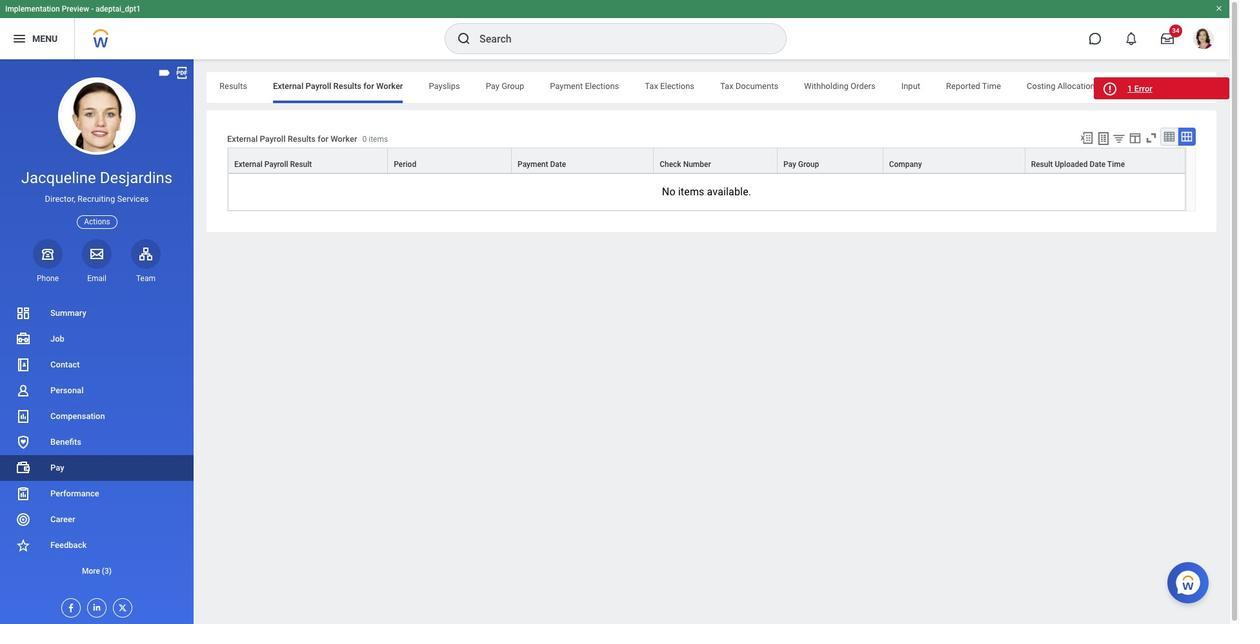 Task type: locate. For each thing, give the bounding box(es) containing it.
time down select to filter grid data "image"
[[1107, 160, 1125, 169]]

payroll for external payroll result
[[264, 160, 288, 169]]

result down external payroll results for worker 0 items
[[290, 160, 312, 169]]

external for external payroll results for worker
[[273, 81, 303, 91]]

payroll inside "tab list"
[[306, 81, 331, 91]]

pay link
[[0, 456, 194, 481]]

payment for payment date
[[518, 160, 548, 169]]

payroll up external payroll result
[[260, 134, 286, 144]]

costing
[[1027, 81, 1056, 91]]

company
[[889, 160, 922, 169]]

contact image
[[15, 358, 31, 373]]

items right no
[[678, 186, 704, 198]]

phone
[[37, 274, 59, 283]]

worker for external payroll results for worker
[[376, 81, 403, 91]]

external for external payroll results for worker 0 items
[[227, 134, 258, 144]]

0 horizontal spatial payment
[[518, 160, 548, 169]]

tax left "documents"
[[720, 81, 734, 91]]

no items available.
[[662, 186, 751, 198]]

linkedin image
[[88, 600, 102, 613]]

1 vertical spatial time
[[1107, 160, 1125, 169]]

payment inside "tab list"
[[550, 81, 583, 91]]

external
[[273, 81, 303, 91], [227, 134, 258, 144], [234, 160, 262, 169]]

payroll for external payroll results for worker 0 items
[[260, 134, 286, 144]]

result
[[290, 160, 312, 169], [1031, 160, 1053, 169]]

1 vertical spatial pay group
[[784, 160, 819, 169]]

0 vertical spatial for
[[363, 81, 374, 91]]

results
[[219, 81, 247, 91], [333, 81, 361, 91], [288, 134, 316, 144]]

0 vertical spatial worker
[[376, 81, 403, 91]]

date inside result uploaded date time 'popup button'
[[1090, 160, 1106, 169]]

summary link
[[0, 301, 194, 327]]

1 horizontal spatial elections
[[660, 81, 694, 91]]

time inside 'popup button'
[[1107, 160, 1125, 169]]

profile logan mcneil image
[[1193, 28, 1214, 52]]

phone jacqueline desjardins element
[[33, 274, 63, 284]]

0 horizontal spatial items
[[369, 135, 388, 144]]

elections for payment elections
[[585, 81, 619, 91]]

personal image
[[15, 383, 31, 399]]

payroll up external payroll results for worker 0 items
[[306, 81, 331, 91]]

1 horizontal spatial worker
[[376, 81, 403, 91]]

toolbar
[[1074, 128, 1196, 148]]

reported time
[[946, 81, 1001, 91]]

pay group
[[486, 81, 524, 91], [784, 160, 819, 169]]

worker
[[376, 81, 403, 91], [331, 134, 357, 144]]

allocations
[[1058, 81, 1099, 91]]

1 vertical spatial pay
[[784, 160, 796, 169]]

click to view/edit grid preferences image
[[1128, 131, 1142, 145]]

1 horizontal spatial date
[[1090, 160, 1106, 169]]

email button
[[82, 239, 112, 284]]

performance image
[[15, 487, 31, 502]]

external up external payroll results for worker 0 items
[[273, 81, 303, 91]]

1 horizontal spatial payment
[[550, 81, 583, 91]]

0 vertical spatial payment
[[550, 81, 583, 91]]

payroll down external payroll results for worker 0 items
[[264, 160, 288, 169]]

implementation preview -   adeptai_dpt1
[[5, 5, 141, 14]]

implementation
[[5, 5, 60, 14]]

error
[[1134, 84, 1153, 94]]

1 vertical spatial group
[[798, 160, 819, 169]]

0 horizontal spatial group
[[502, 81, 524, 91]]

period button
[[388, 148, 511, 173]]

results for external payroll results for worker
[[333, 81, 361, 91]]

recruiting
[[77, 194, 115, 204]]

items
[[369, 135, 388, 144], [678, 186, 704, 198]]

1 horizontal spatial items
[[678, 186, 704, 198]]

for up external payroll result popup button
[[318, 134, 328, 144]]

tax down "search workday" search box
[[645, 81, 658, 91]]

tab list
[[207, 72, 1217, 103]]

date
[[550, 160, 566, 169], [1090, 160, 1106, 169]]

2 elections from the left
[[660, 81, 694, 91]]

phone image
[[39, 246, 57, 262]]

0 horizontal spatial worker
[[331, 134, 357, 144]]

contact link
[[0, 352, 194, 378]]

1 vertical spatial payroll
[[260, 134, 286, 144]]

payslips
[[429, 81, 460, 91]]

documents
[[736, 81, 778, 91]]

0 horizontal spatial results
[[219, 81, 247, 91]]

payment inside popup button
[[518, 160, 548, 169]]

0 vertical spatial payroll
[[306, 81, 331, 91]]

1 date from the left
[[550, 160, 566, 169]]

job link
[[0, 327, 194, 352]]

1 horizontal spatial time
[[1107, 160, 1125, 169]]

pay
[[486, 81, 500, 91], [784, 160, 796, 169], [50, 463, 64, 473]]

payroll inside popup button
[[264, 160, 288, 169]]

worker for external payroll results for worker 0 items
[[331, 134, 357, 144]]

for inside "tab list"
[[363, 81, 374, 91]]

compensation link
[[0, 404, 194, 430]]

external inside popup button
[[234, 160, 262, 169]]

director, recruiting services
[[45, 194, 149, 204]]

0 vertical spatial items
[[369, 135, 388, 144]]

check
[[660, 160, 681, 169]]

2 vertical spatial external
[[234, 160, 262, 169]]

worker left payslips
[[376, 81, 403, 91]]

0 horizontal spatial time
[[982, 81, 1001, 91]]

1 vertical spatial for
[[318, 134, 328, 144]]

2 tax from the left
[[720, 81, 734, 91]]

email jacqueline desjardins element
[[82, 274, 112, 284]]

expand table image
[[1180, 130, 1193, 143]]

pay inside "tab list"
[[486, 81, 500, 91]]

1 vertical spatial external
[[227, 134, 258, 144]]

contact
[[50, 360, 80, 370]]

-
[[91, 5, 94, 14]]

worker left 0
[[331, 134, 357, 144]]

2 result from the left
[[1031, 160, 1053, 169]]

notifications large image
[[1125, 32, 1138, 45]]

1 elections from the left
[[585, 81, 619, 91]]

export to worksheets image
[[1096, 131, 1111, 147]]

0 horizontal spatial elections
[[585, 81, 619, 91]]

desjardins
[[100, 169, 172, 187]]

payment date button
[[512, 148, 653, 173]]

pay image
[[15, 461, 31, 476]]

number
[[683, 160, 711, 169]]

1
[[1128, 84, 1132, 94]]

1 horizontal spatial group
[[798, 160, 819, 169]]

payroll
[[306, 81, 331, 91], [260, 134, 286, 144], [264, 160, 288, 169]]

0 horizontal spatial pay group
[[486, 81, 524, 91]]

result uploaded date time
[[1031, 160, 1125, 169]]

mail image
[[89, 246, 105, 262]]

uploaded
[[1055, 160, 1088, 169]]

1 tax from the left
[[645, 81, 658, 91]]

1 horizontal spatial pay
[[486, 81, 500, 91]]

pay group inside "tab list"
[[486, 81, 524, 91]]

compensation image
[[15, 409, 31, 425]]

0 vertical spatial external
[[273, 81, 303, 91]]

menu button
[[0, 18, 74, 59]]

list
[[0, 301, 194, 585]]

personal link
[[0, 378, 194, 404]]

1 horizontal spatial result
[[1031, 160, 1053, 169]]

1 vertical spatial payment
[[518, 160, 548, 169]]

1 result from the left
[[290, 160, 312, 169]]

items right 0
[[369, 135, 388, 144]]

team
[[136, 274, 156, 283]]

results for external payroll results for worker 0 items
[[288, 134, 316, 144]]

payroll for external payroll results for worker
[[306, 81, 331, 91]]

1 horizontal spatial pay group
[[784, 160, 819, 169]]

payment date
[[518, 160, 566, 169]]

job image
[[15, 332, 31, 347]]

pay inside list
[[50, 463, 64, 473]]

0 vertical spatial pay
[[486, 81, 500, 91]]

more (3) button
[[0, 559, 194, 585]]

0 vertical spatial pay group
[[486, 81, 524, 91]]

no
[[662, 186, 676, 198]]

payment
[[550, 81, 583, 91], [518, 160, 548, 169]]

for up 0
[[363, 81, 374, 91]]

2 vertical spatial payroll
[[264, 160, 288, 169]]

group
[[502, 81, 524, 91], [798, 160, 819, 169]]

2 horizontal spatial results
[[333, 81, 361, 91]]

tax
[[645, 81, 658, 91], [720, 81, 734, 91]]

exclamation image
[[1105, 85, 1114, 94]]

1 horizontal spatial for
[[363, 81, 374, 91]]

external up external payroll result
[[227, 134, 258, 144]]

tab list containing results
[[207, 72, 1217, 103]]

time right 'reported'
[[982, 81, 1001, 91]]

time
[[982, 81, 1001, 91], [1107, 160, 1125, 169]]

0 vertical spatial group
[[502, 81, 524, 91]]

result left uploaded
[[1031, 160, 1053, 169]]

career image
[[15, 512, 31, 528]]

0 horizontal spatial result
[[290, 160, 312, 169]]

compensation
[[50, 412, 105, 421]]

0 horizontal spatial for
[[318, 134, 328, 144]]

1 vertical spatial worker
[[331, 134, 357, 144]]

x image
[[114, 600, 128, 614]]

date inside payment date popup button
[[550, 160, 566, 169]]

2 horizontal spatial pay
[[784, 160, 796, 169]]

0 horizontal spatial tax
[[645, 81, 658, 91]]

worker inside "tab list"
[[376, 81, 403, 91]]

jacqueline
[[21, 169, 96, 187]]

benefits image
[[15, 435, 31, 450]]

0 vertical spatial time
[[982, 81, 1001, 91]]

withholding orders
[[804, 81, 876, 91]]

personal
[[50, 386, 84, 396]]

group inside "tab list"
[[502, 81, 524, 91]]

2 vertical spatial pay
[[50, 463, 64, 473]]

for
[[363, 81, 374, 91], [318, 134, 328, 144]]

0 horizontal spatial pay
[[50, 463, 64, 473]]

preview
[[62, 5, 89, 14]]

2 date from the left
[[1090, 160, 1106, 169]]

summary image
[[15, 306, 31, 321]]

0 horizontal spatial date
[[550, 160, 566, 169]]

row
[[228, 148, 1186, 174]]

1 horizontal spatial tax
[[720, 81, 734, 91]]

view team image
[[138, 246, 154, 262]]

career link
[[0, 507, 194, 533]]

external down external payroll results for worker 0 items
[[234, 160, 262, 169]]

feedback image
[[15, 538, 31, 554]]

1 horizontal spatial results
[[288, 134, 316, 144]]

elections
[[585, 81, 619, 91], [660, 81, 694, 91]]



Task type: describe. For each thing, give the bounding box(es) containing it.
view printable version (pdf) image
[[175, 66, 189, 80]]

summary
[[50, 308, 86, 318]]

export to excel image
[[1080, 131, 1094, 145]]

actions
[[84, 217, 110, 226]]

table image
[[1163, 130, 1176, 143]]

period
[[394, 160, 416, 169]]

inbox large image
[[1161, 32, 1174, 45]]

feedback
[[50, 541, 87, 551]]

list containing summary
[[0, 301, 194, 585]]

result uploaded date time button
[[1025, 148, 1185, 173]]

adeptai_dpt1
[[96, 5, 141, 14]]

1 error button
[[1094, 77, 1229, 99]]

result inside 'popup button'
[[1031, 160, 1053, 169]]

1 vertical spatial items
[[678, 186, 704, 198]]

tax elections
[[645, 81, 694, 91]]

input
[[901, 81, 920, 91]]

for for external payroll results for worker 0 items
[[318, 134, 328, 144]]

team jacqueline desjardins element
[[131, 274, 161, 284]]

select to filter grid data image
[[1112, 132, 1126, 145]]

34
[[1172, 27, 1180, 34]]

0
[[362, 135, 367, 144]]

available.
[[707, 186, 751, 198]]

payment for payment elections
[[550, 81, 583, 91]]

pay group button
[[778, 148, 883, 173]]

costing allocations
[[1027, 81, 1099, 91]]

email
[[87, 274, 106, 283]]

tax for tax documents
[[720, 81, 734, 91]]

navigation pane region
[[0, 59, 194, 625]]

34 button
[[1153, 25, 1182, 53]]

external payroll result button
[[228, 148, 387, 173]]

actions button
[[77, 215, 117, 229]]

for for external payroll results for worker
[[363, 81, 374, 91]]

time inside "tab list"
[[982, 81, 1001, 91]]

payment elections
[[550, 81, 619, 91]]

external payroll results for worker
[[273, 81, 403, 91]]

justify image
[[12, 31, 27, 46]]

Search Workday  search field
[[480, 25, 760, 53]]

performance
[[50, 489, 99, 499]]

external for external payroll result
[[234, 160, 262, 169]]

result inside popup button
[[290, 160, 312, 169]]

tax for tax elections
[[645, 81, 658, 91]]

more (3)
[[82, 567, 112, 576]]

search image
[[456, 31, 472, 46]]

orders
[[851, 81, 876, 91]]

pay group inside "popup button"
[[784, 160, 819, 169]]

withholding
[[804, 81, 849, 91]]

director,
[[45, 194, 75, 204]]

career
[[50, 515, 75, 525]]

check number button
[[654, 148, 777, 173]]

menu banner
[[0, 0, 1229, 59]]

external payroll result
[[234, 160, 312, 169]]

feedback link
[[0, 533, 194, 559]]

tax documents
[[720, 81, 778, 91]]

benefits
[[50, 438, 81, 447]]

phone button
[[33, 239, 63, 284]]

jacqueline desjardins
[[21, 169, 172, 187]]

job
[[50, 334, 65, 344]]

services
[[117, 194, 149, 204]]

team link
[[131, 239, 161, 284]]

elections for tax elections
[[660, 81, 694, 91]]

close environment banner image
[[1215, 5, 1223, 12]]

pay inside "popup button"
[[784, 160, 796, 169]]

group inside "popup button"
[[798, 160, 819, 169]]

tag image
[[157, 66, 172, 80]]

fullscreen image
[[1144, 131, 1158, 145]]

more (3) button
[[0, 564, 194, 580]]

items inside external payroll results for worker 0 items
[[369, 135, 388, 144]]

external payroll results for worker 0 items
[[227, 134, 388, 144]]

reported
[[946, 81, 980, 91]]

1 error
[[1128, 84, 1153, 94]]

(3)
[[102, 567, 112, 576]]

benefits link
[[0, 430, 194, 456]]

menu
[[32, 33, 58, 44]]

more
[[82, 567, 100, 576]]

row containing external payroll result
[[228, 148, 1186, 174]]

facebook image
[[62, 600, 76, 614]]

check number
[[660, 160, 711, 169]]

performance link
[[0, 481, 194, 507]]

company button
[[883, 148, 1025, 173]]



Task type: vqa. For each thing, say whether or not it's contained in the screenshot.
the Global
no



